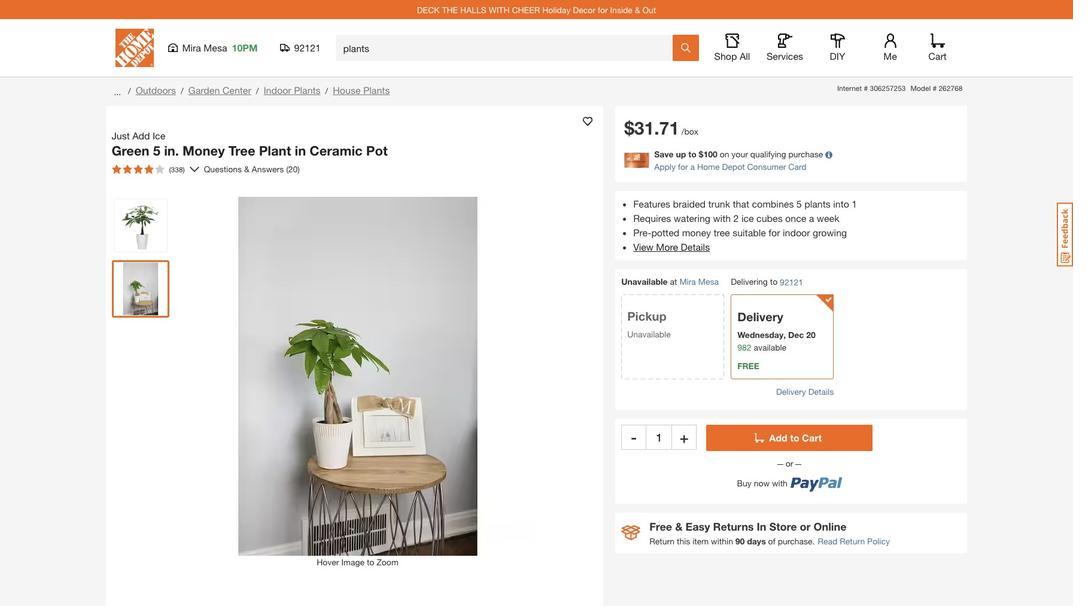 Task type: vqa. For each thing, say whether or not it's contained in the screenshot.
...
yes



Task type: describe. For each thing, give the bounding box(es) containing it.
0 horizontal spatial mesa
[[204, 42, 227, 53]]

deck the halls with cheer holiday decor for inside & out link
[[417, 4, 656, 15]]

10pm
[[232, 42, 258, 53]]

to left zoom
[[367, 557, 374, 567]]

& for easy
[[676, 520, 683, 533]]

free
[[738, 361, 760, 371]]

now
[[754, 479, 770, 489]]

info image
[[826, 152, 833, 159]]

card
[[789, 162, 807, 172]]

outdoors link
[[136, 84, 176, 96]]

house plants link
[[333, 84, 390, 96]]

combines
[[752, 198, 794, 210]]

... button
[[112, 83, 123, 100]]

consumer
[[748, 162, 786, 172]]

depot
[[722, 162, 745, 172]]

+
[[680, 429, 689, 446]]

details inside button
[[809, 387, 834, 397]]

1 plants from the left
[[294, 84, 321, 96]]

1 vertical spatial for
[[678, 162, 688, 172]]

buy now with button
[[707, 470, 873, 492]]

on
[[720, 149, 730, 159]]

into
[[834, 198, 850, 210]]

add inside just add ice green 5 in. money tree plant in ceramic pot
[[132, 130, 150, 141]]

(338)
[[169, 165, 185, 174]]

out
[[643, 4, 656, 15]]

to right "up"
[[689, 149, 697, 159]]

hover
[[317, 557, 339, 567]]

purchase
[[789, 149, 824, 159]]

outdoors
[[136, 84, 176, 96]]

deck the halls with cheer holiday decor for inside & out
[[417, 4, 656, 15]]

green
[[112, 143, 149, 159]]

...
[[114, 87, 121, 97]]

& for answers
[[244, 164, 250, 174]]

.
[[655, 117, 660, 139]]

0 horizontal spatial mira
[[182, 42, 201, 53]]

zoom
[[377, 557, 399, 567]]

buy now with
[[737, 479, 788, 489]]

at
[[670, 277, 678, 287]]

3 / from the left
[[256, 86, 259, 96]]

delivery for delivery wednesday, dec 20 982 available
[[738, 310, 784, 324]]

icon image
[[622, 526, 641, 541]]

the
[[442, 4, 458, 15]]

1 vertical spatial mesa
[[699, 277, 719, 287]]

services button
[[766, 34, 804, 62]]

features
[[634, 198, 671, 210]]

2
[[734, 213, 739, 224]]

$
[[625, 117, 635, 139]]

braided
[[673, 198, 706, 210]]

with inside features braided trunk that combines 5 plants into 1 requires watering with 2 ice cubes once a week pre-potted money tree suitable for indoor growing view more details
[[713, 213, 731, 224]]

2 / from the left
[[181, 86, 184, 96]]

add inside button
[[770, 432, 788, 444]]

trunk
[[709, 198, 731, 210]]

pot
[[366, 143, 388, 159]]

view more details link
[[634, 241, 710, 253]]

wednesday,
[[738, 330, 786, 340]]

purchase.
[[778, 536, 815, 547]]

unavailable at mira mesa
[[622, 277, 719, 287]]

view
[[634, 241, 654, 253]]

What can we help you find today? search field
[[343, 35, 672, 60]]

1 / from the left
[[128, 86, 131, 96]]

your
[[732, 149, 748, 159]]

item
[[693, 536, 709, 547]]

plant
[[259, 143, 291, 159]]

deck
[[417, 4, 440, 15]]

1 vertical spatial unavailable
[[628, 329, 671, 339]]

1 vertical spatial mira
[[680, 277, 696, 287]]

questions
[[204, 164, 242, 174]]

92121 inside delivering to 92121
[[780, 277, 804, 287]]

easy
[[686, 520, 710, 533]]

pickup unavailable
[[628, 309, 671, 339]]

4 stars image
[[112, 164, 164, 174]]

days
[[747, 536, 766, 547]]

holiday
[[543, 4, 571, 15]]

image
[[342, 557, 365, 567]]

with
[[489, 4, 510, 15]]

71
[[660, 117, 680, 139]]

ice
[[742, 213, 754, 224]]

plants
[[805, 198, 831, 210]]

dec
[[789, 330, 804, 340]]

delivery details button
[[777, 386, 834, 398]]

pickup
[[628, 309, 667, 323]]

4 / from the left
[[325, 86, 328, 96]]

apply for a home depot consumer card link
[[655, 162, 807, 172]]

watering
[[674, 213, 711, 224]]

tree
[[714, 227, 730, 238]]

1 # from the left
[[864, 84, 868, 93]]

tree
[[229, 143, 255, 159]]

me
[[884, 50, 897, 62]]

read return policy link
[[818, 535, 890, 548]]

or inside free & easy returns in store or online return this item within 90 days of purchase. read return policy
[[800, 520, 811, 533]]

free & easy returns in store or online return this item within 90 days of purchase. read return policy
[[650, 520, 890, 547]]

details inside features braided trunk that combines 5 plants into 1 requires watering with 2 ice cubes once a week pre-potted money tree suitable for indoor growing view more details
[[681, 241, 710, 253]]

ceramic
[[310, 143, 363, 159]]

within
[[711, 536, 733, 547]]

0 horizontal spatial for
[[598, 4, 608, 15]]

more
[[656, 241, 678, 253]]

features braided trunk that combines 5 plants into 1 requires watering with 2 ice cubes once a week pre-potted money tree suitable for indoor growing view more details
[[634, 198, 858, 253]]

diy button
[[819, 34, 857, 62]]

store
[[770, 520, 797, 533]]

92121 inside "button"
[[294, 42, 321, 53]]

90
[[736, 536, 745, 547]]

the home depot logo image
[[115, 29, 154, 67]]

questions & answers (20)
[[204, 164, 300, 174]]

(20)
[[286, 164, 300, 174]]

$ 31 . 71 /box
[[625, 117, 699, 139]]

save
[[655, 149, 674, 159]]

delivering
[[731, 277, 768, 287]]

qualifying
[[751, 149, 787, 159]]



Task type: locate. For each thing, give the bounding box(es) containing it.
a down plants
[[809, 213, 815, 224]]

mira right at
[[680, 277, 696, 287]]

1 horizontal spatial return
[[840, 536, 865, 547]]

returns
[[713, 520, 754, 533]]

1 horizontal spatial mira
[[680, 277, 696, 287]]

1 vertical spatial 92121
[[780, 277, 804, 287]]

up
[[676, 149, 686, 159]]

1 vertical spatial cart
[[802, 432, 822, 444]]

mesa right at
[[699, 277, 719, 287]]

+ button
[[672, 425, 697, 450]]

0 vertical spatial or
[[784, 459, 796, 469]]

for down "up"
[[678, 162, 688, 172]]

& up this at the bottom right of page
[[676, 520, 683, 533]]

2 vertical spatial &
[[676, 520, 683, 533]]

cart up 262768
[[929, 50, 947, 62]]

delivery details
[[777, 387, 834, 397]]

1 vertical spatial details
[[809, 387, 834, 397]]

add up buy now with button
[[770, 432, 788, 444]]

diy
[[830, 50, 846, 62]]

0 horizontal spatial add
[[132, 130, 150, 141]]

return right read
[[840, 536, 865, 547]]

plants
[[294, 84, 321, 96], [363, 84, 390, 96]]

indoor plants link
[[264, 84, 321, 96]]

with inside button
[[772, 479, 788, 489]]

1 horizontal spatial cart
[[929, 50, 947, 62]]

for left inside
[[598, 4, 608, 15]]

mira up garden
[[182, 42, 201, 53]]

1 vertical spatial a
[[809, 213, 815, 224]]

0 vertical spatial 5
[[153, 143, 160, 159]]

return
[[650, 536, 675, 547], [840, 536, 865, 547]]

None field
[[647, 425, 672, 450]]

with
[[713, 213, 731, 224], [772, 479, 788, 489]]

1 horizontal spatial &
[[635, 4, 640, 15]]

indoor
[[264, 84, 291, 96]]

1 horizontal spatial 5
[[797, 198, 802, 210]]

growing
[[813, 227, 847, 238]]

details up add to cart
[[809, 387, 834, 397]]

0 horizontal spatial #
[[864, 84, 868, 93]]

pre-
[[634, 227, 652, 238]]

0 horizontal spatial cart
[[802, 432, 822, 444]]

delivery inside delivery wednesday, dec 20 982 available
[[738, 310, 784, 324]]

home
[[698, 162, 720, 172]]

# right internet
[[864, 84, 868, 93]]

1 horizontal spatial details
[[809, 387, 834, 397]]

delivery up the wednesday,
[[738, 310, 784, 324]]

me button
[[872, 34, 910, 62]]

or up buy now with button
[[784, 459, 796, 469]]

to left 92121 link
[[770, 277, 778, 287]]

0 vertical spatial with
[[713, 213, 731, 224]]

0 horizontal spatial details
[[681, 241, 710, 253]]

1 horizontal spatial mesa
[[699, 277, 719, 287]]

0 vertical spatial mira
[[182, 42, 201, 53]]

0 vertical spatial delivery
[[738, 310, 784, 324]]

just add ice link
[[112, 129, 170, 143]]

0 horizontal spatial with
[[713, 213, 731, 224]]

cart inside button
[[802, 432, 822, 444]]

cart
[[929, 50, 947, 62], [802, 432, 822, 444]]

2 vertical spatial for
[[769, 227, 781, 238]]

92121 right delivering
[[780, 277, 804, 287]]

1 horizontal spatial plants
[[363, 84, 390, 96]]

&
[[635, 4, 640, 15], [244, 164, 250, 174], [676, 520, 683, 533]]

0 vertical spatial &
[[635, 4, 640, 15]]

20
[[807, 330, 816, 340]]

& down tree on the top left of the page
[[244, 164, 250, 174]]

1 vertical spatial with
[[772, 479, 788, 489]]

services
[[767, 50, 804, 62]]

plants right house
[[363, 84, 390, 96]]

$100
[[699, 149, 718, 159]]

apply now image
[[625, 153, 655, 168]]

0 horizontal spatial 5
[[153, 143, 160, 159]]

in.
[[164, 143, 179, 159]]

1 horizontal spatial add
[[770, 432, 788, 444]]

2 # from the left
[[933, 84, 937, 93]]

delivery up add to cart
[[777, 387, 806, 397]]

buy
[[737, 479, 752, 489]]

1 vertical spatial delivery
[[777, 387, 806, 397]]

hover image to zoom
[[317, 557, 399, 567]]

1 return from the left
[[650, 536, 675, 547]]

online
[[814, 520, 847, 533]]

plants right indoor
[[294, 84, 321, 96]]

internet
[[838, 84, 862, 93]]

to
[[689, 149, 697, 159], [770, 277, 778, 287], [791, 432, 800, 444], [367, 557, 374, 567]]

house
[[333, 84, 361, 96]]

0 vertical spatial unavailable
[[622, 277, 668, 287]]

ice
[[153, 130, 165, 141]]

mesa left '10pm'
[[204, 42, 227, 53]]

a inside features braided trunk that combines 5 plants into 1 requires watering with 2 ice cubes once a week pre-potted money tree suitable for indoor growing view more details
[[809, 213, 815, 224]]

5 inside features braided trunk that combines 5 plants into 1 requires watering with 2 ice cubes once a week pre-potted money tree suitable for indoor growing view more details
[[797, 198, 802, 210]]

0 vertical spatial details
[[681, 241, 710, 253]]

mira mesa button
[[680, 277, 719, 287]]

0 vertical spatial for
[[598, 4, 608, 15]]

(338) button
[[107, 160, 190, 179]]

return down free
[[650, 536, 675, 547]]

requires
[[634, 213, 671, 224]]

details
[[681, 241, 710, 253], [809, 387, 834, 397]]

this
[[677, 536, 691, 547]]

in
[[757, 520, 767, 533]]

just add ice house plants 262768 64.0 image
[[114, 199, 167, 252]]

apply for a home depot consumer card
[[655, 162, 807, 172]]

& left out
[[635, 4, 640, 15]]

delivery inside button
[[777, 387, 806, 397]]

1 horizontal spatial with
[[772, 479, 788, 489]]

0 horizontal spatial 92121
[[294, 42, 321, 53]]

1 vertical spatial add
[[770, 432, 788, 444]]

1 vertical spatial or
[[800, 520, 811, 533]]

apply
[[655, 162, 676, 172]]

a left "home"
[[691, 162, 695, 172]]

feedback link image
[[1057, 202, 1074, 267]]

save up to $100 on your qualifying purchase
[[655, 149, 826, 159]]

2 horizontal spatial &
[[676, 520, 683, 533]]

0 horizontal spatial plants
[[294, 84, 321, 96]]

5 up once
[[797, 198, 802, 210]]

indoor
[[783, 227, 811, 238]]

1 vertical spatial &
[[244, 164, 250, 174]]

garden center link
[[188, 84, 251, 96]]

all
[[740, 50, 751, 62]]

0 vertical spatial 92121
[[294, 42, 321, 53]]

0 horizontal spatial or
[[784, 459, 796, 469]]

inside
[[610, 4, 633, 15]]

1 horizontal spatial 92121
[[780, 277, 804, 287]]

add
[[132, 130, 150, 141], [770, 432, 788, 444]]

for inside features braided trunk that combines 5 plants into 1 requires watering with 2 ice cubes once a week pre-potted money tree suitable for indoor growing view more details
[[769, 227, 781, 238]]

or up "purchase."
[[800, 520, 811, 533]]

for
[[598, 4, 608, 15], [678, 162, 688, 172], [769, 227, 781, 238]]

2 plants from the left
[[363, 84, 390, 96]]

5 inside just add ice green 5 in. money tree plant in ceramic pot
[[153, 143, 160, 159]]

garden
[[188, 84, 220, 96]]

1 horizontal spatial #
[[933, 84, 937, 93]]

of
[[769, 536, 776, 547]]

mesa
[[204, 42, 227, 53], [699, 277, 719, 287]]

answers
[[252, 164, 284, 174]]

unavailable left at
[[622, 277, 668, 287]]

# right the model at the right top of the page
[[933, 84, 937, 93]]

just
[[112, 130, 130, 141]]

week
[[817, 213, 840, 224]]

add left ice
[[132, 130, 150, 141]]

& inside free & easy returns in store or online return this item within 90 days of purchase. read return policy
[[676, 520, 683, 533]]

/ right the ...
[[128, 86, 131, 96]]

with right now
[[772, 479, 788, 489]]

details down money
[[681, 241, 710, 253]]

halls
[[460, 4, 487, 15]]

0 horizontal spatial return
[[650, 536, 675, 547]]

2 return from the left
[[840, 536, 865, 547]]

policy
[[868, 536, 890, 547]]

just add ice green 5 in. money tree plant in ceramic pot
[[112, 130, 388, 159]]

for down cubes on the right
[[769, 227, 781, 238]]

0 horizontal spatial a
[[691, 162, 695, 172]]

just add ice house plants 262768 e1.1 image
[[114, 263, 167, 315]]

1 vertical spatial 5
[[797, 198, 802, 210]]

0 horizontal spatial &
[[244, 164, 250, 174]]

2 horizontal spatial for
[[769, 227, 781, 238]]

0 vertical spatial add
[[132, 130, 150, 141]]

add to cart
[[770, 432, 822, 444]]

0 vertical spatial a
[[691, 162, 695, 172]]

money
[[682, 227, 711, 238]]

/ left garden
[[181, 86, 184, 96]]

delivery for delivery details
[[777, 387, 806, 397]]

0 vertical spatial mesa
[[204, 42, 227, 53]]

/box
[[682, 126, 699, 137]]

that
[[733, 198, 750, 210]]

/ left house
[[325, 86, 328, 96]]

1 horizontal spatial or
[[800, 520, 811, 533]]

92121 up the indoor plants link
[[294, 42, 321, 53]]

1 horizontal spatial a
[[809, 213, 815, 224]]

- button
[[622, 425, 647, 450]]

cart link
[[925, 34, 951, 62]]

0 vertical spatial cart
[[929, 50, 947, 62]]

5 left in.
[[153, 143, 160, 159]]

to up buy now with button
[[791, 432, 800, 444]]

cart down "delivery details" button
[[802, 432, 822, 444]]

unavailable
[[622, 277, 668, 287], [628, 329, 671, 339]]

unavailable down pickup on the bottom right of the page
[[628, 329, 671, 339]]

shop
[[715, 50, 737, 62]]

1 horizontal spatial for
[[678, 162, 688, 172]]

with left '2'
[[713, 213, 731, 224]]

cubes
[[757, 213, 783, 224]]

money
[[183, 143, 225, 159]]

mira mesa 10pm
[[182, 42, 258, 53]]

model
[[911, 84, 931, 93]]

suitable
[[733, 227, 766, 238]]

center
[[223, 84, 251, 96]]

to inside delivering to 92121
[[770, 277, 778, 287]]

/ left indoor
[[256, 86, 259, 96]]



